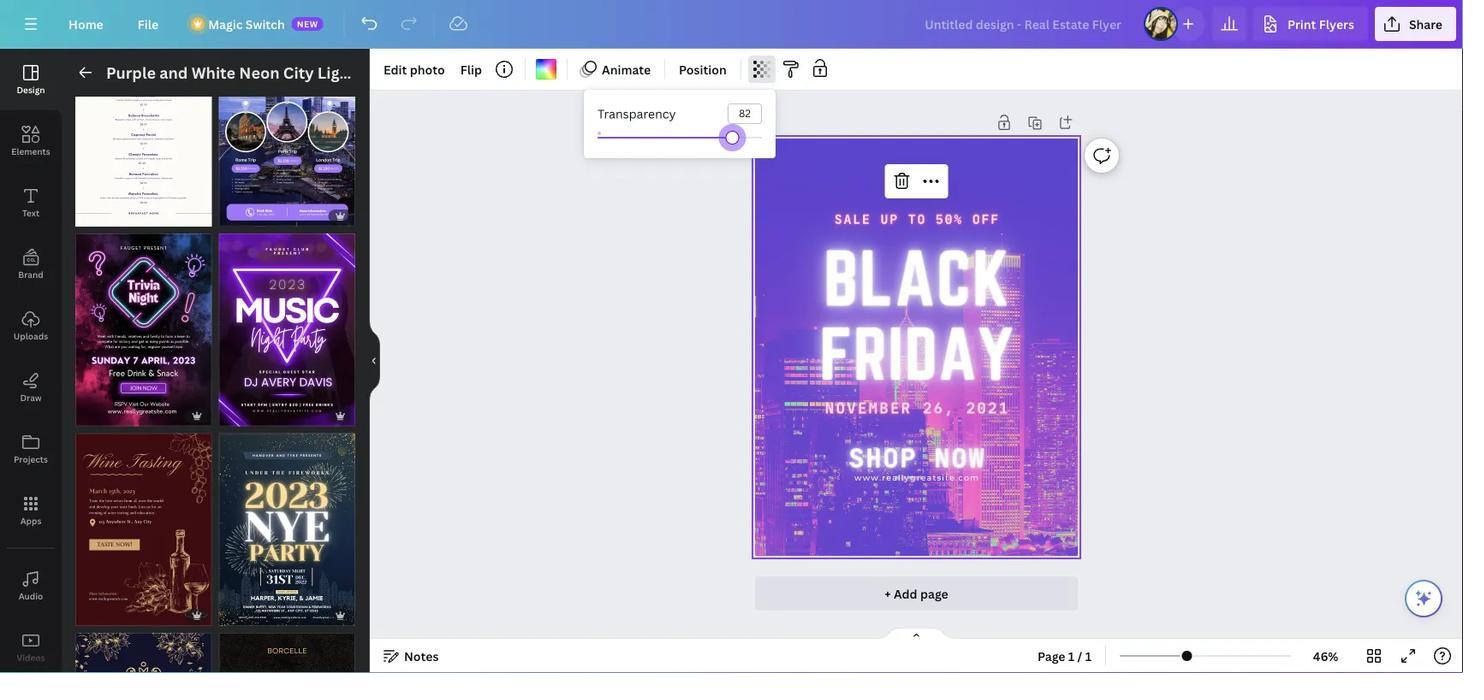 Task type: locate. For each thing, give the bounding box(es) containing it.
uploads
[[14, 330, 48, 342]]

page 1 / 1
[[1038, 649, 1092, 665]]

to
[[908, 212, 926, 227]]

1
[[1068, 649, 1075, 665], [1085, 649, 1092, 665]]

friday up november 26, 2021 in the right of the page
[[820, 315, 1015, 393]]

blue elegant luxury new year party flyer group
[[219, 423, 355, 626]]

+ add page button
[[755, 577, 1078, 611]]

1 left /
[[1068, 649, 1075, 665]]

notes button
[[377, 643, 446, 670]]

1 vertical spatial black
[[824, 237, 1011, 320]]

#ffffff image
[[536, 59, 557, 80]]

black
[[359, 62, 400, 83], [824, 237, 1011, 320]]

november 26, 2021
[[825, 399, 1010, 417]]

1 horizontal spatial 1
[[1085, 649, 1092, 665]]

transparency
[[598, 106, 676, 122]]

46%
[[1313, 649, 1338, 665]]

vintage flowers on a dark blue background flyer image
[[75, 633, 212, 674]]

1 right /
[[1085, 649, 1092, 665]]

flyers
[[1319, 16, 1354, 32]]

navy and purple modern trivia night flyer image
[[75, 234, 212, 427]]

hide image
[[369, 320, 380, 402]]

+ add page
[[885, 586, 948, 602]]

black gold white modern black friday flyer group
[[219, 623, 355, 674]]

light
[[317, 62, 356, 83]]

elements
[[11, 146, 50, 157]]

1 vertical spatial friday
[[820, 315, 1015, 393]]

print flyers button
[[1253, 7, 1368, 41]]

side panel tab list
[[0, 49, 62, 674]]

blue elegant luxury new year party flyer image
[[219, 433, 355, 626]]

flyer
[[455, 62, 493, 83]]

photo
[[410, 61, 445, 77]]

city
[[283, 62, 314, 83]]

0 vertical spatial black
[[359, 62, 400, 83]]

0 horizontal spatial 1
[[1068, 649, 1075, 665]]

edit photo button
[[377, 56, 452, 83]]

add
[[894, 586, 917, 602]]

Transparency text field
[[729, 104, 761, 123]]

november
[[825, 399, 912, 417]]

/
[[1078, 649, 1082, 665]]

design
[[17, 84, 45, 95]]

50%
[[936, 212, 963, 227]]

friday
[[404, 62, 451, 83], [820, 315, 1015, 393]]

navy and purple modern trivia night flyer group
[[75, 223, 212, 427]]

maroon elegant wine tasting flyer image
[[75, 433, 212, 626]]

up
[[881, 212, 899, 227]]

black down to
[[824, 237, 1011, 320]]

friday left flip button
[[404, 62, 451, 83]]

uploads button
[[0, 295, 62, 357]]

black gold white modern black friday flyer image
[[219, 633, 355, 674]]

animate button
[[574, 56, 658, 83]]

2 1 from the left
[[1085, 649, 1092, 665]]

position
[[679, 61, 727, 77]]

flip
[[460, 61, 482, 77]]

share button
[[1375, 7, 1456, 41]]

purple modern tour & travel agency flyer group
[[219, 34, 355, 227]]

videos
[[17, 652, 45, 664]]

0 horizontal spatial friday
[[404, 62, 451, 83]]

1 horizontal spatial black
[[824, 237, 1011, 320]]

black right light on the left top of page
[[359, 62, 400, 83]]

main menu bar
[[0, 0, 1463, 49]]

brand button
[[0, 234, 62, 295]]

46% button
[[1298, 643, 1354, 670]]

neon
[[239, 62, 280, 83]]

print flyers
[[1288, 16, 1354, 32]]



Task type: describe. For each thing, give the bounding box(es) containing it.
off
[[972, 212, 1000, 227]]

apps
[[20, 515, 41, 527]]

sale
[[835, 212, 871, 227]]

vintage flowers on a dark blue background flyer group
[[75, 623, 212, 674]]

home link
[[55, 7, 117, 41]]

design button
[[0, 49, 62, 110]]

audio button
[[0, 556, 62, 617]]

26,
[[923, 399, 955, 417]]

home
[[68, 16, 103, 32]]

page
[[920, 586, 948, 602]]

maroon elegant wine tasting flyer group
[[75, 423, 212, 626]]

print
[[1288, 16, 1316, 32]]

edit
[[384, 61, 407, 77]]

share
[[1409, 16, 1443, 32]]

purple modern tour & travel agency flyer image
[[219, 34, 355, 227]]

brand
[[18, 269, 43, 280]]

animate
[[602, 61, 651, 77]]

purple modern neon music night party flyer image
[[219, 234, 355, 427]]

Design title text field
[[911, 7, 1137, 41]]

videos button
[[0, 617, 62, 674]]

file
[[138, 16, 159, 32]]

1 horizontal spatial friday
[[820, 315, 1015, 393]]

show pages image
[[875, 628, 958, 641]]

apps button
[[0, 480, 62, 542]]

position button
[[672, 56, 734, 83]]

1 1 from the left
[[1068, 649, 1075, 665]]

text
[[22, 207, 39, 219]]

magic
[[208, 16, 243, 32]]

draw button
[[0, 357, 62, 419]]

file button
[[124, 7, 172, 41]]

shop now
[[849, 443, 986, 474]]

projects
[[14, 454, 48, 465]]

shop
[[849, 443, 917, 474]]

elements button
[[0, 110, 62, 172]]

www.reallygreatsite.com
[[854, 474, 980, 483]]

white
[[192, 62, 236, 83]]

and
[[159, 62, 188, 83]]

magic switch
[[208, 16, 285, 32]]

switch
[[246, 16, 285, 32]]

edit photo
[[384, 61, 445, 77]]

0 horizontal spatial black
[[359, 62, 400, 83]]

+
[[885, 586, 891, 602]]

flip button
[[454, 56, 489, 83]]

purple modern neon music night party flyer group
[[219, 223, 355, 427]]

canva assistant image
[[1413, 589, 1434, 610]]

projects button
[[0, 419, 62, 480]]

text button
[[0, 172, 62, 234]]

purple
[[106, 62, 156, 83]]

0 vertical spatial friday
[[404, 62, 451, 83]]

2021
[[966, 399, 1010, 417]]

draw
[[20, 392, 42, 404]]

sale up to 50% off
[[835, 212, 1000, 227]]

purple and white neon city light black friday flyer
[[106, 62, 493, 83]]

notes
[[404, 649, 439, 665]]

new
[[297, 18, 318, 30]]

audio
[[19, 591, 43, 602]]

page
[[1038, 649, 1065, 665]]

now
[[934, 443, 986, 474]]

ivory and navy simple minimalistic menu flyer group
[[75, 34, 212, 227]]

ivory and navy simple minimalistic menu flyer image
[[75, 34, 212, 227]]



Task type: vqa. For each thing, say whether or not it's contained in the screenshot.
Top level navigation ELEMENT
no



